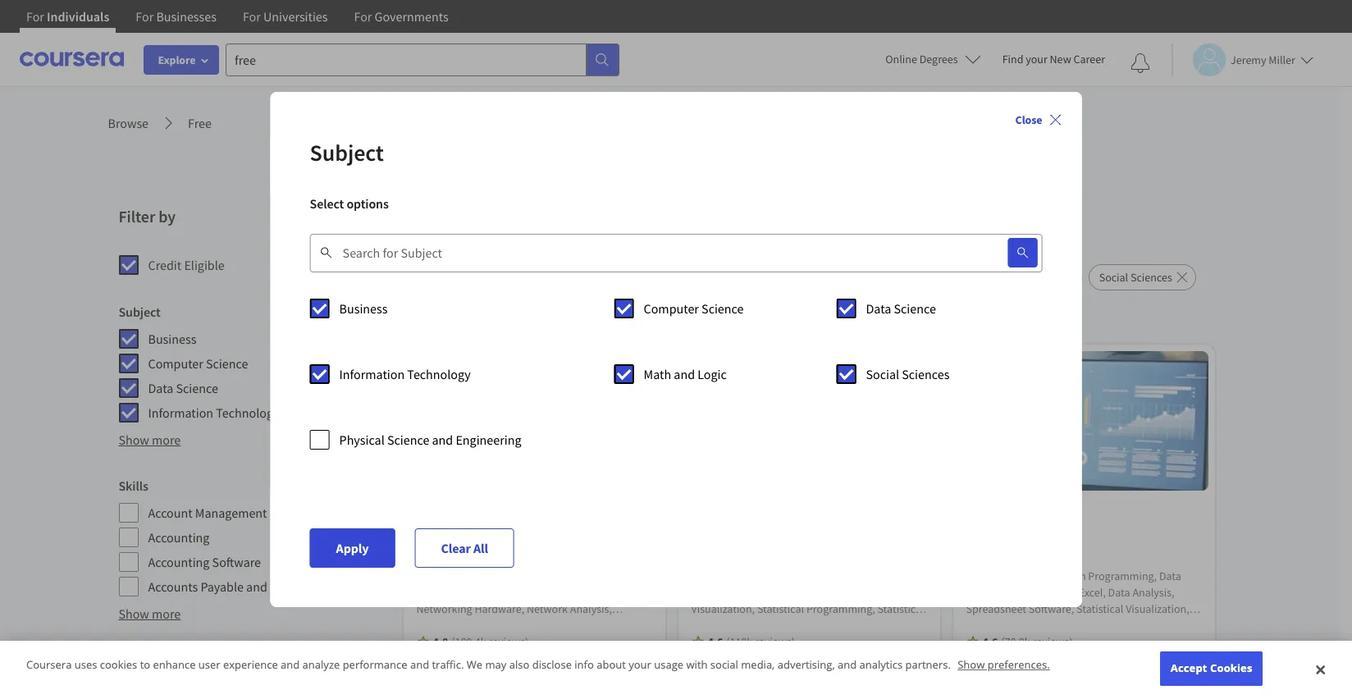 Task type: vqa. For each thing, say whether or not it's contained in the screenshot.
Credit associated with 4.8 (180.4k reviews)
yes



Task type: locate. For each thing, give the bounding box(es) containing it.
eligible for 4.8 (180.4k reviews)
[[468, 658, 503, 673]]

0 horizontal spatial reviews)
[[489, 635, 529, 650]]

0 vertical spatial logic
[[563, 270, 588, 285]]

more for information technology
[[152, 432, 181, 448]]

eligible
[[184, 257, 225, 273], [439, 270, 474, 285], [468, 658, 503, 673], [743, 658, 778, 673], [1018, 658, 1053, 673]]

your right about
[[629, 658, 652, 673]]

career
[[1074, 52, 1106, 66]]

1 vertical spatial show more button
[[119, 604, 181, 624]]

for left businesses
[[136, 8, 154, 25]]

0 horizontal spatial data
[[148, 380, 173, 396]]

2 vertical spatial business
[[148, 331, 196, 347]]

technology inside subject group
[[216, 405, 280, 421]]

business inside subject group
[[148, 331, 196, 347]]

show up beginner
[[958, 658, 985, 673]]

cookies
[[1211, 661, 1253, 676]]

accept cookies
[[1171, 661, 1253, 676]]

2 4.6 from the left
[[983, 635, 998, 650]]

credit for 4.6 (118k reviews)
[[711, 658, 740, 673]]

1 horizontal spatial math
[[644, 366, 672, 382]]

show more up account
[[119, 432, 181, 448]]

0 horizontal spatial information technology
[[148, 405, 280, 421]]

2 more from the top
[[152, 606, 181, 622]]

show up the level
[[119, 606, 149, 622]]

show more button up account
[[119, 430, 181, 450]]

clear all button
[[415, 529, 515, 568]]

0 horizontal spatial your
[[629, 658, 652, 673]]

2 accounting from the top
[[148, 554, 210, 570]]

1 vertical spatial logic
[[698, 366, 727, 382]]

eligible for 4.6 (118k reviews)
[[743, 658, 778, 673]]

1 reviews) from the left
[[489, 635, 529, 650]]

show more button down accounts
[[119, 604, 181, 624]]

0 horizontal spatial business
[[148, 331, 196, 347]]

0 vertical spatial skills
[[119, 478, 148, 494]]

1 horizontal spatial 4.6
[[983, 635, 998, 650]]

0 vertical spatial math and logic
[[515, 270, 588, 285]]

4.6
[[708, 635, 723, 650], [983, 635, 998, 650]]

1 horizontal spatial math and logic
[[644, 366, 727, 382]]

0 vertical spatial data
[[841, 270, 863, 285]]

1 horizontal spatial logic
[[698, 366, 727, 382]]

1 vertical spatial data science
[[866, 300, 936, 317]]

0 vertical spatial accounting
[[148, 529, 210, 546]]

enhance
[[153, 658, 196, 673]]

credit inside button
[[408, 270, 437, 285]]

2 horizontal spatial reviews)
[[1033, 635, 1073, 650]]

credit eligible button
[[397, 264, 498, 291]]

information
[[943, 270, 1001, 285], [339, 366, 405, 382], [148, 405, 213, 421]]

· left 3
[[1130, 682, 1133, 696]]

0 vertical spatial computer science
[[629, 270, 717, 285]]

usage
[[654, 658, 684, 673]]

technology inside select subject options element
[[407, 366, 471, 382]]

payable
[[201, 579, 244, 595]]

4.8
[[433, 635, 448, 650]]

0 vertical spatial social sciences
[[1100, 270, 1173, 285]]

2 horizontal spatial information
[[943, 270, 1001, 285]]

1 horizontal spatial social
[[1100, 270, 1129, 285]]

show
[[119, 432, 149, 448], [119, 606, 149, 622], [958, 658, 985, 673]]

0 horizontal spatial math
[[515, 270, 540, 285]]

1 horizontal spatial technology
[[407, 366, 471, 382]]

1 horizontal spatial data
[[841, 270, 863, 285]]

(70.8k
[[1001, 635, 1031, 650]]

accept cookies button
[[1161, 652, 1263, 686]]

1 vertical spatial accounting
[[148, 554, 210, 570]]

0 horizontal spatial ·
[[1012, 682, 1015, 696]]

1 more from the top
[[152, 432, 181, 448]]

reviews) for (118k reviews)
[[755, 635, 795, 650]]

skills left you'll
[[417, 569, 443, 584]]

physical science and engineering
[[339, 432, 522, 448]]

find
[[1003, 52, 1024, 66]]

information technology inside select subject options element
[[339, 366, 471, 382]]

options
[[347, 195, 389, 212]]

all
[[474, 540, 488, 556]]

0 vertical spatial show more button
[[119, 430, 181, 450]]

0 vertical spatial more
[[152, 432, 181, 448]]

0 horizontal spatial subject
[[119, 304, 161, 320]]

accounting down account
[[148, 529, 210, 546]]

2 horizontal spatial data
[[866, 300, 892, 317]]

credit up beginner
[[986, 658, 1015, 673]]

1 vertical spatial business
[[339, 300, 388, 317]]

0 horizontal spatial skills
[[119, 478, 148, 494]]

your right find
[[1026, 52, 1048, 66]]

2 vertical spatial data science
[[148, 380, 218, 396]]

1 vertical spatial data
[[866, 300, 892, 317]]

1 vertical spatial information technology
[[339, 366, 471, 382]]

2 horizontal spatial information technology
[[943, 270, 1059, 285]]

social inside 'button'
[[1100, 270, 1129, 285]]

credit eligible down (180.4k
[[436, 658, 503, 673]]

4 for from the left
[[354, 8, 372, 25]]

1 vertical spatial show more
[[119, 606, 181, 622]]

2 vertical spatial computer science
[[148, 355, 248, 372]]

months
[[1157, 682, 1193, 696]]

· down preferences. on the right
[[1012, 682, 1015, 696]]

computer science
[[629, 270, 717, 285], [644, 300, 744, 317], [148, 355, 248, 372]]

1 vertical spatial subject
[[119, 304, 161, 320]]

reviews) right (70.8k
[[1033, 635, 1073, 650]]

credit eligible down (70.8k
[[986, 658, 1053, 673]]

0 vertical spatial business
[[758, 270, 800, 285]]

subject
[[310, 138, 384, 167], [119, 304, 161, 320]]

1 vertical spatial show
[[119, 606, 149, 622]]

0 horizontal spatial social sciences
[[866, 366, 950, 382]]

0 horizontal spatial 4.6
[[708, 635, 723, 650]]

accounting up accounts
[[148, 554, 210, 570]]

logic inside select subject options element
[[698, 366, 727, 382]]

1 vertical spatial computer
[[644, 300, 699, 317]]

4.6 for 4.6 (118k reviews)
[[708, 635, 723, 650]]

0 vertical spatial show
[[119, 432, 149, 448]]

1 show more button from the top
[[119, 430, 181, 450]]

accounting for accounting
[[148, 529, 210, 546]]

1 vertical spatial technology
[[407, 366, 471, 382]]

0 vertical spatial technology
[[1003, 270, 1059, 285]]

math and logic inside button
[[515, 270, 588, 285]]

information inside select subject options element
[[339, 366, 405, 382]]

sciences inside select subject options element
[[902, 366, 950, 382]]

0 vertical spatial data science
[[841, 270, 902, 285]]

information inside button
[[943, 270, 1001, 285]]

0 horizontal spatial technology
[[216, 405, 280, 421]]

credit down 50
[[408, 270, 437, 285]]

show up account
[[119, 432, 149, 448]]

help center image
[[1310, 657, 1330, 676]]

2 vertical spatial technology
[[216, 405, 280, 421]]

for left individuals
[[26, 8, 44, 25]]

math inside button
[[515, 270, 540, 285]]

for left the governments at the left top of the page
[[354, 8, 372, 25]]

credit eligible down results
[[408, 270, 474, 285]]

2 show more from the top
[[119, 606, 181, 622]]

0 horizontal spatial math and logic
[[515, 270, 588, 285]]

reviews) up the media,
[[755, 635, 795, 650]]

1 vertical spatial more
[[152, 606, 181, 622]]

credit eligible for 4.6 (70.8k reviews)
[[986, 658, 1053, 673]]

uses
[[74, 658, 97, 673]]

free
[[188, 115, 212, 131]]

1 horizontal spatial subject
[[310, 138, 384, 167]]

2 show more button from the top
[[119, 604, 181, 624]]

4.6 left (118k
[[708, 635, 723, 650]]

math and logic inside select subject options element
[[644, 366, 727, 382]]

business inside select subject options element
[[339, 300, 388, 317]]

50 results for "free"
[[397, 205, 589, 235]]

computer science inside subject group
[[148, 355, 248, 372]]

it
[[458, 537, 469, 554]]

1 accounting from the top
[[148, 529, 210, 546]]

credit for 4.6 (70.8k reviews)
[[986, 658, 1015, 673]]

math inside select subject options element
[[644, 366, 672, 382]]

1 vertical spatial computer science
[[644, 300, 744, 317]]

close button
[[1009, 105, 1069, 135]]

computer science inside button
[[629, 270, 717, 285]]

1 horizontal spatial information
[[339, 366, 405, 382]]

show more down accounts
[[119, 606, 181, 622]]

computer inside select subject options element
[[644, 300, 699, 317]]

0 horizontal spatial social
[[866, 366, 900, 382]]

credit down (118k
[[711, 658, 740, 673]]

filter
[[119, 206, 155, 227]]

2 vertical spatial computer
[[148, 355, 203, 372]]

2 for from the left
[[136, 8, 154, 25]]

1 vertical spatial sciences
[[902, 366, 950, 382]]

skills up account
[[119, 478, 148, 494]]

3 reviews) from the left
[[1033, 635, 1073, 650]]

media,
[[741, 658, 775, 673]]

0 vertical spatial computer
[[629, 270, 678, 285]]

more up account
[[152, 432, 181, 448]]

1 horizontal spatial sciences
[[1131, 270, 1173, 285]]

2 vertical spatial information technology
[[148, 405, 280, 421]]

1 vertical spatial math and logic
[[644, 366, 727, 382]]

2 reviews) from the left
[[755, 635, 795, 650]]

credit eligible down the by
[[148, 257, 225, 273]]

with
[[687, 658, 708, 673]]

logic
[[563, 270, 588, 285], [698, 366, 727, 382]]

social sciences
[[1100, 270, 1173, 285], [866, 366, 950, 382]]

credit eligible down (118k
[[711, 658, 778, 673]]

2 vertical spatial show
[[958, 658, 985, 673]]

math and logic
[[515, 270, 588, 285], [644, 366, 727, 382]]

show more
[[119, 432, 181, 448], [119, 606, 181, 622]]

eligible inside button
[[439, 270, 474, 285]]

computer inside subject group
[[148, 355, 203, 372]]

1 horizontal spatial information technology
[[339, 366, 471, 382]]

filter by
[[119, 206, 176, 227]]

for
[[26, 8, 44, 25], [136, 8, 154, 25], [243, 8, 261, 25], [354, 8, 372, 25]]

0 vertical spatial math
[[515, 270, 540, 285]]

more down accounts
[[152, 606, 181, 622]]

disclose
[[532, 658, 572, 673]]

None search field
[[226, 43, 620, 76]]

0 vertical spatial subject
[[310, 138, 384, 167]]

1 vertical spatial math
[[644, 366, 672, 382]]

science
[[680, 270, 717, 285], [866, 270, 902, 285], [702, 300, 744, 317], [894, 300, 936, 317], [206, 355, 248, 372], [176, 380, 218, 396], [387, 432, 430, 448]]

credit left we
[[436, 658, 465, 673]]

business button
[[747, 264, 824, 291]]

show more button for information
[[119, 430, 181, 450]]

2 horizontal spatial business
[[758, 270, 800, 285]]

show more button for accounts
[[119, 604, 181, 624]]

data science inside button
[[841, 270, 902, 285]]

2 vertical spatial information
[[148, 405, 213, 421]]

1 4.6 from the left
[[708, 635, 723, 650]]

math
[[515, 270, 540, 285], [644, 366, 672, 382]]

3 for from the left
[[243, 8, 261, 25]]

about
[[597, 658, 626, 673]]

and
[[542, 270, 560, 285], [674, 366, 695, 382], [432, 432, 453, 448], [246, 579, 267, 595], [281, 658, 300, 673], [410, 658, 429, 673], [838, 658, 857, 673]]

experience
[[223, 658, 278, 673]]

for left universities
[[243, 8, 261, 25]]

apply
[[336, 540, 369, 556]]

0 vertical spatial information
[[943, 270, 1001, 285]]

1 horizontal spatial business
[[339, 300, 388, 317]]

0 vertical spatial show more
[[119, 432, 181, 448]]

technology
[[1003, 270, 1059, 285], [407, 366, 471, 382], [216, 405, 280, 421]]

your
[[1026, 52, 1048, 66], [629, 658, 652, 673]]

1 horizontal spatial social sciences
[[1100, 270, 1173, 285]]

show more for information technology
[[119, 432, 181, 448]]

1 vertical spatial information
[[339, 366, 405, 382]]

1 show more from the top
[[119, 432, 181, 448]]

1 horizontal spatial your
[[1026, 52, 1048, 66]]

data science
[[841, 270, 902, 285], [866, 300, 936, 317], [148, 380, 218, 396]]

0 vertical spatial information technology
[[943, 270, 1059, 285]]

certificate
[[1079, 682, 1128, 696]]

0 horizontal spatial sciences
[[902, 366, 950, 382]]

1 vertical spatial social
[[866, 366, 900, 382]]

0 vertical spatial sciences
[[1131, 270, 1173, 285]]

social
[[1100, 270, 1129, 285], [866, 366, 900, 382]]

0 vertical spatial social
[[1100, 270, 1129, 285]]

4.6 left (70.8k
[[983, 635, 998, 650]]

0 horizontal spatial information
[[148, 405, 213, 421]]

sciences
[[1131, 270, 1173, 285], [902, 366, 950, 382]]

2 vertical spatial data
[[148, 380, 173, 396]]

reviews)
[[489, 635, 529, 650], [755, 635, 795, 650], [1033, 635, 1073, 650]]

show preferences. link
[[958, 658, 1050, 673]]

reviews) up also
[[489, 635, 529, 650]]

business
[[758, 270, 800, 285], [339, 300, 388, 317], [148, 331, 196, 347]]

2 horizontal spatial technology
[[1003, 270, 1059, 285]]

0 horizontal spatial logic
[[563, 270, 588, 285]]

skills inside skills group
[[119, 478, 148, 494]]

accounting for accounting software
[[148, 554, 210, 570]]

1 for from the left
[[26, 8, 44, 25]]

banner navigation
[[13, 0, 462, 45]]

1 horizontal spatial skills
[[417, 569, 443, 584]]

show more for accounts payable and receivable
[[119, 606, 181, 622]]

1 horizontal spatial reviews)
[[755, 635, 795, 650]]

more
[[152, 432, 181, 448], [152, 606, 181, 622]]

analyze
[[303, 658, 340, 673]]

1 horizontal spatial ·
[[1130, 682, 1133, 696]]

for universities
[[243, 8, 328, 25]]

·
[[1012, 682, 1015, 696], [1130, 682, 1133, 696]]

1 vertical spatial skills
[[417, 569, 443, 584]]

select subject options element
[[310, 292, 1043, 489]]

1 vertical spatial social sciences
[[866, 366, 950, 382]]



Task type: describe. For each thing, give the bounding box(es) containing it.
preferences.
[[988, 658, 1050, 673]]

information technology inside button
[[943, 270, 1059, 285]]

social sciences button
[[1089, 264, 1197, 291]]

credit eligible inside button
[[408, 270, 474, 285]]

engineering
[[456, 432, 522, 448]]

4.8 (180.4k reviews)
[[433, 635, 529, 650]]

receivable
[[270, 579, 329, 595]]

for for businesses
[[136, 8, 154, 25]]

credit down the by
[[148, 257, 182, 273]]

for governments
[[354, 8, 449, 25]]

traffic.
[[432, 658, 464, 673]]

new
[[1050, 52, 1072, 66]]

computer inside button
[[629, 270, 678, 285]]

support
[[472, 537, 517, 554]]

4.6 for 4.6 (70.8k reviews)
[[983, 635, 998, 650]]

gain
[[475, 569, 496, 584]]

technology inside information technology button
[[1003, 270, 1059, 285]]

select
[[310, 195, 344, 212]]

google it support link
[[417, 536, 652, 555]]

skills for skills
[[119, 478, 148, 494]]

find your new career
[[1003, 52, 1106, 66]]

subject group
[[119, 302, 387, 424]]

social sciences inside 'button'
[[1100, 270, 1173, 285]]

you'll
[[445, 569, 473, 584]]

coursera uses cookies to enhance user experience and analyze performance and traffic. we may also disclose info about your usage with social media, advertising, and analytics partners. show preferences.
[[26, 658, 1050, 673]]

for for universities
[[243, 8, 261, 25]]

subject dialog
[[271, 92, 1082, 607]]

social sciences inside select subject options element
[[866, 366, 950, 382]]

show for accounts
[[119, 606, 149, 622]]

beginner · professional certificate · 3 - 6 months
[[966, 682, 1193, 696]]

show for information
[[119, 432, 149, 448]]

data inside select subject options element
[[866, 300, 892, 317]]

may
[[485, 658, 507, 673]]

subject inside subject group
[[119, 304, 161, 320]]

2 · from the left
[[1130, 682, 1133, 696]]

cookies
[[100, 658, 137, 673]]

for individuals
[[26, 8, 109, 25]]

credit for 4.8 (180.4k reviews)
[[436, 658, 465, 673]]

by
[[159, 206, 176, 227]]

management
[[195, 505, 267, 521]]

information inside subject group
[[148, 405, 213, 421]]

sciences inside 'button'
[[1131, 270, 1173, 285]]

reviews) for (70.8k reviews)
[[1033, 635, 1073, 650]]

reviews) for (180.4k reviews)
[[489, 635, 529, 650]]

computer science button
[[619, 264, 741, 291]]

professional
[[1017, 682, 1076, 696]]

for for individuals
[[26, 8, 44, 25]]

governments
[[375, 8, 449, 25]]

0 vertical spatial your
[[1026, 52, 1048, 66]]

Search by keyword search field
[[343, 233, 969, 272]]

browse link
[[108, 113, 149, 133]]

-
[[1143, 682, 1147, 696]]

4.6 (70.8k reviews)
[[983, 635, 1073, 650]]

(118k
[[727, 635, 753, 650]]

credit eligible for 4.6 (118k reviews)
[[711, 658, 778, 673]]

logic inside math and logic button
[[563, 270, 588, 285]]

individuals
[[47, 8, 109, 25]]

data science inside subject group
[[148, 380, 218, 396]]

google
[[417, 537, 456, 554]]

skills group
[[119, 476, 387, 598]]

partners.
[[906, 658, 951, 673]]

:
[[496, 569, 500, 584]]

accounts
[[148, 579, 198, 595]]

information technology inside subject group
[[148, 405, 280, 421]]

50
[[397, 205, 420, 235]]

4.6 (118k reviews)
[[708, 635, 795, 650]]

clear
[[441, 540, 471, 556]]

clear all
[[441, 540, 488, 556]]

data science inside select subject options element
[[866, 300, 936, 317]]

information technology button
[[933, 264, 1082, 291]]

math and logic button
[[505, 264, 612, 291]]

and inside skills group
[[246, 579, 267, 595]]

skills for skills you'll gain :
[[417, 569, 443, 584]]

accounts payable and receivable
[[148, 579, 329, 595]]

and inside button
[[542, 270, 560, 285]]

eligible for 4.6 (70.8k reviews)
[[1018, 658, 1053, 673]]

physical
[[339, 432, 385, 448]]

social inside select subject options element
[[866, 366, 900, 382]]

data inside data science button
[[841, 270, 863, 285]]

show notifications image
[[1131, 53, 1151, 73]]

businesses
[[156, 8, 217, 25]]

for
[[496, 205, 524, 235]]

3
[[1135, 682, 1141, 696]]

search image
[[1016, 246, 1030, 259]]

business inside business button
[[758, 270, 800, 285]]

credit eligible for 4.8 (180.4k reviews)
[[436, 658, 503, 673]]

coursera
[[26, 658, 72, 673]]

"free"
[[528, 205, 589, 235]]

for businesses
[[136, 8, 217, 25]]

subject inside subject dialog
[[310, 138, 384, 167]]

account
[[148, 505, 193, 521]]

coursera image
[[20, 46, 124, 72]]

browse
[[108, 115, 149, 131]]

we
[[467, 658, 483, 673]]

results
[[425, 205, 491, 235]]

close
[[1016, 112, 1043, 127]]

performance
[[343, 658, 408, 673]]

for for governments
[[354, 8, 372, 25]]

(180.4k
[[452, 635, 486, 650]]

accept
[[1171, 661, 1208, 676]]

google it support
[[417, 537, 517, 554]]

computer science inside select subject options element
[[644, 300, 744, 317]]

to
[[140, 658, 150, 673]]

account management
[[148, 505, 267, 521]]

accounting software
[[148, 554, 261, 570]]

data science button
[[830, 264, 926, 291]]

apply button
[[310, 529, 395, 568]]

skills you'll gain :
[[417, 569, 502, 584]]

find your new career link
[[994, 49, 1114, 70]]

software
[[212, 554, 261, 570]]

1 vertical spatial your
[[629, 658, 652, 673]]

select options
[[310, 195, 389, 212]]

more for accounts payable and receivable
[[152, 606, 181, 622]]

also
[[509, 658, 530, 673]]

beginner
[[966, 682, 1010, 696]]

user
[[198, 658, 220, 673]]

universities
[[263, 8, 328, 25]]

data inside subject group
[[148, 380, 173, 396]]

social
[[711, 658, 739, 673]]

6
[[1149, 682, 1155, 696]]

advertising,
[[778, 658, 835, 673]]

1 · from the left
[[1012, 682, 1015, 696]]



